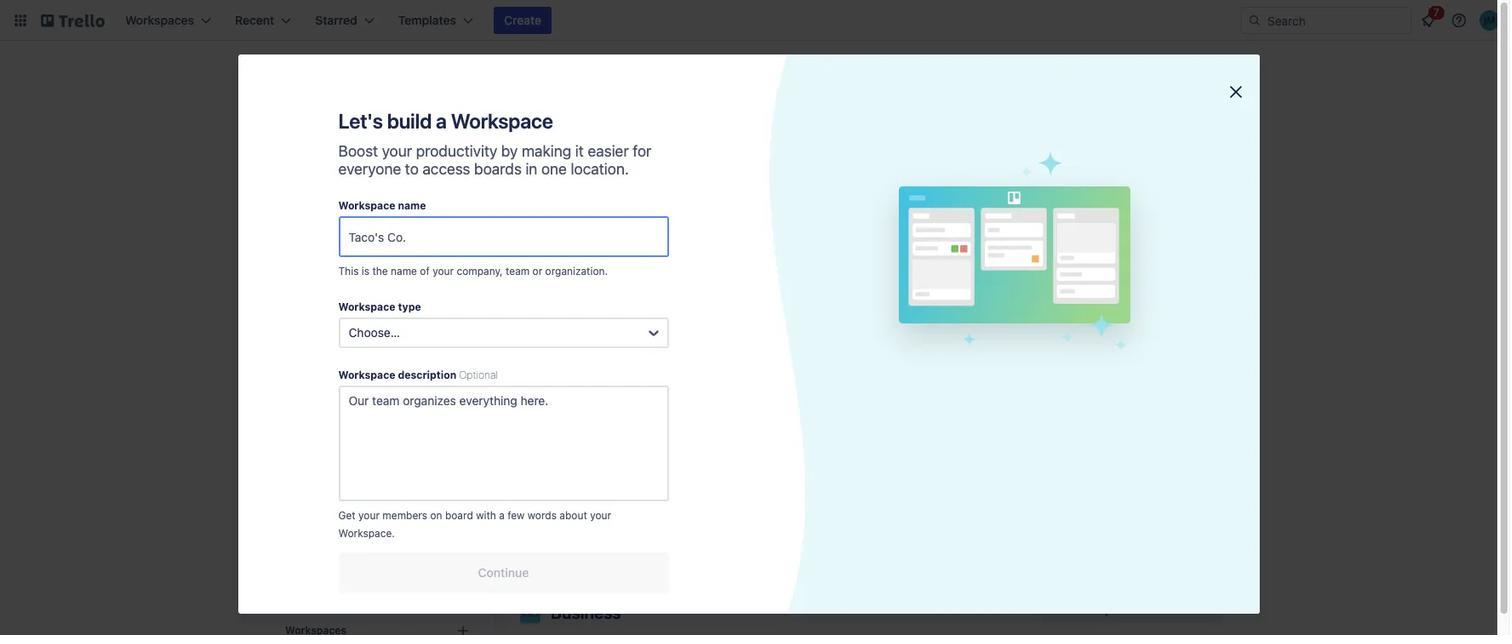 Task type: vqa. For each thing, say whether or not it's contained in the screenshot.
TRELLO
yes



Task type: locate. For each thing, give the bounding box(es) containing it.
and right dishes,
[[875, 553, 893, 565]]

boost
[[338, 142, 378, 160]]

1 vertical spatial templates
[[1084, 602, 1140, 616]]

0 vertical spatial business icon image
[[520, 133, 609, 221]]

company,
[[457, 265, 503, 278]]

1 horizontal spatial templates
[[1084, 602, 1140, 616]]

business link
[[520, 133, 609, 255], [275, 143, 480, 170]]

0 horizontal spatial team
[[309, 547, 339, 562]]

in down you
[[822, 519, 831, 531]]

business link for design link to the left
[[275, 143, 480, 170]]

for inside tier list by trello engineering team use this template to create a tier list for anything you want. a tier list is a way to rank items in a category from best to worst. this could be: best nba players, goat'd pasta dishes, and tastiest fast food joints.
[[947, 484, 960, 497]]

hr & operations
[[309, 302, 401, 317]]

with
[[692, 484, 712, 497], [476, 509, 496, 522]]

trello engineering team image
[[769, 397, 810, 438]]

1 horizontal spatial education
[[745, 224, 793, 237]]

design
[[309, 180, 347, 194], [650, 224, 683, 237]]

list
[[930, 484, 944, 497], [891, 501, 905, 514]]

marketing
[[949, 224, 997, 237], [309, 272, 364, 286]]

management down workspace.
[[342, 547, 414, 562]]

words
[[528, 509, 557, 522]]

making
[[522, 142, 572, 160]]

1 horizontal spatial marketing link
[[929, 133, 1017, 255]]

1 vertical spatial design
[[650, 224, 683, 237]]

with for this
[[692, 484, 712, 497]]

1 vertical spatial team
[[309, 547, 339, 562]]

is
[[362, 265, 370, 278], [908, 501, 916, 514]]

work up sales 'link' at left
[[354, 456, 381, 470]]

0 vertical spatial project management link
[[1031, 133, 1120, 255]]

with inside get your members on board with a few words about your workspace.
[[476, 509, 496, 522]]

0 horizontal spatial design link
[[275, 174, 480, 201]]

2 vertical spatial engineering
[[813, 467, 870, 480]]

1 vertical spatial this
[[802, 536, 822, 548]]

marketing link
[[929, 133, 1017, 255], [275, 266, 480, 293]]

1 horizontal spatial marketing
[[949, 224, 997, 237]]

and right new at the left of the page
[[590, 274, 619, 294]]

goat'd
[[769, 553, 806, 565]]

engineering down engineering icon
[[842, 224, 900, 237]]

by inside boost your productivity by making it easier for everyone to access boards in one location.
[[501, 142, 518, 160]]

team
[[506, 265, 530, 278]]

0 vertical spatial marketing link
[[929, 133, 1017, 255]]

0 horizontal spatial with
[[476, 509, 496, 522]]

1 vertical spatial in
[[822, 519, 831, 531]]

your inside boost your productivity by making it easier for everyone to access boards in one location.
[[382, 142, 412, 160]]

0 vertical spatial and
[[590, 274, 619, 294]]

0 horizontal spatial this
[[338, 265, 359, 278]]

this down 'trello'
[[791, 484, 808, 497]]

team
[[873, 467, 899, 480], [309, 547, 339, 562]]

2 vertical spatial for
[[1143, 602, 1159, 616]]

0 horizontal spatial project management link
[[275, 419, 480, 446]]

is inside tier list by trello engineering team use this template to create a tier list for anything you want. a tier list is a way to rank items in a category from best to worst. this could be: best nba players, goat'd pasta dishes, and tastiest fast food joints.
[[908, 501, 916, 514]]

remote up sales
[[309, 456, 351, 470]]

workspace for workspace name
[[338, 199, 395, 212]]

0 vertical spatial by
[[501, 142, 518, 160]]

onboarding
[[530, 501, 585, 514]]

project
[[1058, 224, 1092, 237], [309, 425, 348, 439]]

sales link
[[275, 480, 480, 507]]

0 horizontal spatial list
[[891, 501, 905, 514]]

use
[[769, 484, 788, 497]]

to up a
[[856, 484, 866, 497]]

1 vertical spatial engineering
[[309, 241, 374, 255]]

1 horizontal spatial by
[[769, 467, 781, 480]]

Search field
[[1262, 8, 1411, 33]]

7 notifications image
[[1418, 10, 1439, 31]]

0 vertical spatial work
[[1185, 224, 1210, 237]]

1 horizontal spatial is
[[908, 501, 916, 514]]

management
[[1044, 241, 1107, 254], [356, 394, 428, 409], [351, 425, 423, 439], [342, 547, 414, 562]]

1 vertical spatial remote work link
[[275, 450, 480, 477]]

sales
[[309, 486, 339, 501]]

to left the access on the left of the page
[[405, 160, 419, 178]]

this right strong
[[715, 484, 732, 497]]

0 vertical spatial project management
[[1044, 224, 1107, 254]]

templates
[[686, 274, 764, 294], [1084, 602, 1140, 616]]

new and notable templates
[[551, 274, 764, 294]]

marketing up &
[[309, 272, 364, 286]]

this inside tier list by trello engineering team use this template to create a tier list for anything you want. a tier list is a way to rank items in a category from best to worst. this could be: best nba players, goat'd pasta dishes, and tastiest fast food joints.
[[802, 536, 822, 548]]

everyone
[[338, 160, 401, 178]]

1 vertical spatial is
[[908, 501, 916, 514]]

team down support
[[309, 547, 339, 562]]

help
[[530, 484, 553, 497]]

1 horizontal spatial with
[[692, 484, 712, 497]]

0 horizontal spatial marketing link
[[275, 266, 480, 293]]

a inside get your members on board with a few words about your workspace.
[[499, 509, 505, 522]]

build
[[387, 109, 432, 133]]

remote
[[1145, 224, 1182, 237], [309, 456, 351, 470]]

tier right the create
[[911, 484, 927, 497]]

is up from
[[908, 501, 916, 514]]

project down project management icon
[[1058, 224, 1092, 237]]

new
[[551, 274, 586, 294]]

0 horizontal spatial for
[[633, 142, 652, 160]]

tier list by trello engineering team use this template to create a tier list for anything you want. a tier list is a way to rank items in a category from best to worst. this could be: best nba players, goat'd pasta dishes, and tastiest fast food joints.
[[769, 450, 960, 582]]

for right easier
[[633, 142, 652, 160]]

0 horizontal spatial remote work
[[309, 456, 381, 470]]

home
[[309, 580, 342, 594]]

0 horizontal spatial trello team image
[[530, 397, 571, 438]]

1 vertical spatial name
[[391, 265, 417, 278]]

&
[[329, 302, 337, 317]]

1 vertical spatial and
[[875, 553, 893, 565]]

workspace up product management
[[338, 369, 395, 381]]

1 vertical spatial with
[[476, 509, 496, 522]]

this left the
[[338, 265, 359, 278]]

workspace for workspace description optional
[[338, 369, 395, 381]]

1 horizontal spatial business link
[[520, 133, 609, 255]]

with inside the help new employees start strong with this onboarding template.
[[692, 484, 712, 497]]

0 horizontal spatial education link
[[275, 204, 480, 232]]

want.
[[834, 501, 860, 514]]

workspace
[[451, 109, 553, 133], [338, 199, 395, 212], [338, 301, 395, 313], [338, 369, 395, 381]]

project management icon image
[[1031, 133, 1120, 221]]

0 horizontal spatial templates
[[686, 274, 764, 294]]

let's build a workspace
[[338, 109, 553, 133]]

workspace up boost your productivity by making it easier for everyone to access boards in one location.
[[451, 109, 553, 133]]

0 horizontal spatial in
[[526, 160, 538, 178]]

to inside boost your productivity by making it easier for everyone to access boards in one location.
[[405, 160, 419, 178]]

continue button
[[338, 553, 669, 593]]

1 vertical spatial remote
[[309, 456, 351, 470]]

to right way
[[949, 501, 959, 514]]

management down project management icon
[[1044, 241, 1107, 254]]

1 horizontal spatial education link
[[725, 133, 813, 255]]

remote work link
[[1133, 133, 1222, 255], [275, 450, 480, 477]]

jeremy miller (jeremymiller198) image
[[1480, 10, 1500, 31]]

in left one
[[526, 160, 538, 178]]

1 this from the left
[[715, 484, 732, 497]]

your
[[382, 142, 412, 160], [433, 265, 454, 278], [358, 509, 380, 522], [590, 509, 611, 522]]

productivity link
[[275, 358, 480, 385]]

hr
[[309, 302, 325, 317]]

list up way
[[930, 484, 944, 497]]

engineering up the
[[309, 241, 374, 255]]

by left making
[[501, 142, 518, 160]]

0 horizontal spatial remote
[[309, 456, 351, 470]]

1 vertical spatial for
[[947, 484, 960, 497]]

template
[[811, 484, 854, 497]]

to
[[405, 160, 419, 178], [856, 484, 866, 497], [949, 501, 959, 514], [937, 519, 947, 531]]

is left the
[[362, 265, 370, 278]]

this inside tier list by trello engineering team use this template to create a tier list for anything you want. a tier list is a way to rank items in a category from best to worst. this could be: best nba players, goat'd pasta dishes, and tastiest fast food joints.
[[791, 484, 808, 497]]

for right more
[[1143, 602, 1159, 616]]

management down product management link
[[351, 425, 423, 439]]

remote work up sales
[[309, 456, 381, 470]]

1 horizontal spatial and
[[875, 553, 893, 565]]

name left of
[[391, 265, 417, 278]]

0 vertical spatial for
[[633, 142, 652, 160]]

1 horizontal spatial best
[[913, 519, 934, 531]]

trello team image
[[530, 397, 571, 438], [1008, 397, 1049, 438]]

engineering up template
[[813, 467, 870, 480]]

pasta
[[808, 553, 835, 565]]

for up the players,
[[947, 484, 960, 497]]

2 horizontal spatial for
[[1143, 602, 1159, 616]]

a left few
[[499, 509, 505, 522]]

0 horizontal spatial this
[[715, 484, 732, 497]]

team up the create
[[873, 467, 899, 480]]

0 vertical spatial design
[[309, 180, 347, 194]]

project management down product management
[[309, 425, 423, 439]]

home link
[[275, 572, 480, 603]]

0 horizontal spatial by
[[501, 142, 518, 160]]

tier right a
[[872, 501, 888, 514]]

workspace.
[[338, 527, 395, 540]]

0 horizontal spatial best
[[872, 536, 894, 548]]

workspace up "choose…"
[[338, 301, 395, 313]]

and inside tier list by trello engineering team use this template to create a tier list for anything you want. a tier list is a way to rank items in a category from best to worst. this could be: best nba players, goat'd pasta dishes, and tastiest fast food joints.
[[875, 553, 893, 565]]

engineering icon image
[[827, 133, 915, 221]]

1 vertical spatial list
[[891, 501, 905, 514]]

0 horizontal spatial tier
[[872, 501, 888, 514]]

category
[[842, 519, 885, 531]]

2 this from the left
[[791, 484, 808, 497]]

this down 'items' on the bottom of page
[[802, 536, 822, 548]]

1 horizontal spatial trello team image
[[1008, 397, 1049, 438]]

management for team management link
[[342, 547, 414, 562]]

name down the access on the left of the page
[[398, 199, 426, 212]]

name
[[398, 199, 426, 212], [391, 265, 417, 278]]

0 horizontal spatial engineering link
[[275, 235, 480, 262]]

design down everyone
[[309, 180, 347, 194]]

best
[[913, 519, 934, 531], [872, 536, 894, 548]]

way
[[928, 501, 946, 514]]

templates right more
[[1084, 602, 1140, 616]]

the
[[372, 265, 388, 278]]

1 vertical spatial project management
[[309, 425, 423, 439]]

your down build
[[382, 142, 412, 160]]

1 horizontal spatial for
[[947, 484, 960, 497]]

1 vertical spatial marketing link
[[275, 266, 480, 293]]

this is the name of your company, team or organization.
[[338, 265, 608, 278]]

0 horizontal spatial project management
[[309, 425, 423, 439]]

business icon image
[[520, 133, 609, 221], [520, 603, 541, 623]]

best right the be:
[[872, 536, 894, 548]]

education down everyone
[[309, 210, 364, 225]]

with right board
[[476, 509, 496, 522]]

0 horizontal spatial design
[[309, 180, 347, 194]]

0 vertical spatial tier
[[911, 484, 927, 497]]

1 horizontal spatial this
[[802, 536, 822, 548]]

templates right notable
[[686, 274, 764, 294]]

workspace for workspace type
[[338, 301, 395, 313]]

in inside tier list by trello engineering team use this template to create a tier list for anything you want. a tier list is a way to rank items in a category from best to worst. this could be: best nba players, goat'd pasta dishes, and tastiest fast food joints.
[[822, 519, 831, 531]]

0 horizontal spatial business link
[[275, 143, 480, 170]]

1 horizontal spatial remote work link
[[1133, 133, 1222, 255]]

workspace description optional
[[338, 369, 498, 381]]

0 vertical spatial in
[[526, 160, 538, 178]]

1 horizontal spatial design
[[650, 224, 683, 237]]

a right build
[[436, 109, 447, 133]]

1 horizontal spatial list
[[930, 484, 944, 497]]

engineering link for education link corresponding to rightmost design link
[[827, 133, 915, 255]]

and
[[590, 274, 619, 294], [875, 553, 893, 565]]

work
[[1185, 224, 1210, 237], [354, 456, 381, 470]]

work down remote work icon
[[1185, 224, 1210, 237]]

management down productivity link
[[356, 394, 428, 409]]

a up the could
[[834, 519, 839, 531]]

0 vertical spatial remote
[[1145, 224, 1182, 237]]

education link for design link to the left
[[275, 204, 480, 232]]

business
[[309, 149, 358, 163], [543, 224, 586, 237], [1162, 602, 1212, 616], [551, 603, 621, 622]]

by
[[501, 142, 518, 160], [769, 467, 781, 480]]

project down product
[[309, 425, 348, 439]]

engineering
[[842, 224, 900, 237], [309, 241, 374, 255], [813, 467, 870, 480]]

trello
[[784, 467, 810, 480]]

1 horizontal spatial design link
[[622, 133, 711, 255]]

0 vertical spatial best
[[913, 519, 934, 531]]

help new employees start strong with this onboarding template.
[[530, 484, 732, 514]]

template.
[[588, 501, 633, 514]]

list up from
[[891, 501, 905, 514]]

marketing down marketing icon
[[949, 224, 997, 237]]

with right strong
[[692, 484, 712, 497]]

1 vertical spatial work
[[354, 456, 381, 470]]

optional
[[459, 369, 498, 381]]

Our team organizes everything here. text field
[[338, 386, 669, 501]]

management for product management link
[[356, 394, 428, 409]]

1 vertical spatial by
[[769, 467, 781, 480]]

1 horizontal spatial in
[[822, 519, 831, 531]]

your up workspace.
[[358, 509, 380, 522]]

marketing icon image
[[929, 133, 1017, 221]]

0 vertical spatial team
[[873, 467, 899, 480]]

design down design icon in the left top of the page
[[650, 224, 683, 237]]

0 vertical spatial marketing
[[949, 224, 997, 237]]

remote down remote work icon
[[1145, 224, 1182, 237]]

this inside the help new employees start strong with this onboarding template.
[[715, 484, 732, 497]]

be:
[[854, 536, 870, 548]]

best down way
[[913, 519, 934, 531]]

1 horizontal spatial engineering link
[[827, 133, 915, 255]]

1 horizontal spatial project management link
[[1031, 133, 1120, 255]]

workspace down everyone
[[338, 199, 395, 212]]

engineering inside tier list by trello engineering team use this template to create a tier list for anything you want. a tier list is a way to rank items in a category from best to worst. this could be: best nba players, goat'd pasta dishes, and tastiest fast food joints.
[[813, 467, 870, 480]]

about
[[560, 509, 587, 522]]

1 horizontal spatial remote work
[[1145, 224, 1210, 237]]

by up use
[[769, 467, 781, 480]]

templates link
[[275, 109, 480, 140]]

a
[[436, 109, 447, 133], [902, 484, 908, 497], [919, 501, 925, 514], [499, 509, 505, 522], [834, 519, 839, 531]]

1 horizontal spatial this
[[791, 484, 808, 497]]

0 vertical spatial project
[[1058, 224, 1092, 237]]

0 vertical spatial with
[[692, 484, 712, 497]]

0 vertical spatial remote work link
[[1133, 133, 1222, 255]]

education down education icon
[[745, 224, 793, 237]]

project management down project management icon
[[1044, 224, 1107, 254]]

remote work down remote work icon
[[1145, 224, 1210, 237]]



Task type: describe. For each thing, give the bounding box(es) containing it.
notable
[[623, 274, 682, 294]]

for inside button
[[1143, 602, 1159, 616]]

get your members on board with a few words about your workspace.
[[338, 509, 611, 540]]

a right the create
[[902, 484, 908, 497]]

one
[[541, 160, 567, 178]]

0 horizontal spatial education
[[309, 210, 364, 225]]

0 horizontal spatial remote work link
[[275, 450, 480, 477]]

workspace name
[[338, 199, 426, 212]]

to up the players,
[[937, 519, 947, 531]]

could
[[825, 536, 852, 548]]

0 vertical spatial templates
[[686, 274, 764, 294]]

engineering link for education link for design link to the left
[[275, 235, 480, 262]]

0 horizontal spatial work
[[354, 456, 381, 470]]

more templates for business
[[1052, 602, 1212, 616]]

marketing link for project management 'link' to the top
[[929, 133, 1017, 255]]

support
[[309, 517, 353, 531]]

location.
[[571, 160, 629, 178]]

nba
[[896, 536, 918, 548]]

personal link
[[275, 327, 480, 354]]

choose…
[[349, 325, 400, 340]]

131.3k
[[595, 527, 626, 540]]

management for the bottom project management 'link'
[[351, 425, 423, 439]]

members
[[383, 509, 427, 522]]

few
[[508, 509, 525, 522]]

product management link
[[275, 388, 480, 415]]

new
[[556, 484, 575, 497]]

you
[[814, 501, 831, 514]]

Workspace name text field
[[338, 216, 669, 257]]

team management link
[[275, 542, 480, 569]]

employees
[[578, 484, 630, 497]]

1 vertical spatial project
[[309, 425, 348, 439]]

easier
[[588, 142, 629, 160]]

templates inside "more templates for business" button
[[1084, 602, 1140, 616]]

access
[[423, 160, 470, 178]]

with for a
[[476, 509, 496, 522]]

continue
[[478, 565, 529, 580]]

operations
[[340, 302, 401, 317]]

1 business icon image from the top
[[520, 133, 609, 221]]

search image
[[1248, 14, 1262, 27]]

tier
[[769, 450, 792, 464]]

open information menu image
[[1451, 12, 1468, 29]]

marketing link for hr & operations link
[[275, 266, 480, 293]]

design icon image
[[622, 133, 711, 221]]

1 trello team image from the left
[[530, 397, 571, 438]]

or
[[533, 265, 543, 278]]

2.9k
[[786, 544, 808, 557]]

primary element
[[0, 0, 1510, 41]]

workspace type
[[338, 301, 421, 313]]

a
[[863, 501, 870, 514]]

1 horizontal spatial tier
[[911, 484, 927, 497]]

your up 131.3k
[[590, 509, 611, 522]]

0 vertical spatial name
[[398, 199, 426, 212]]

1 vertical spatial best
[[872, 536, 894, 548]]

2 trello team image from the left
[[1008, 397, 1049, 438]]

fast
[[934, 553, 953, 565]]

boost your productivity by making it easier for everyone to access boards in one location.
[[338, 142, 652, 178]]

rank
[[769, 519, 790, 531]]

1 horizontal spatial remote
[[1145, 224, 1182, 237]]

support link
[[275, 511, 480, 538]]

boards
[[474, 160, 522, 178]]

for inside boost your productivity by making it easier for everyone to access boards in one location.
[[633, 142, 652, 160]]

0 vertical spatial remote work
[[1145, 224, 1210, 237]]

product management
[[309, 394, 428, 409]]

0 vertical spatial engineering
[[842, 224, 900, 237]]

business link for rightmost design link
[[520, 133, 609, 255]]

let's
[[338, 109, 383, 133]]

productivity
[[309, 364, 375, 378]]

type
[[398, 301, 421, 313]]

1 vertical spatial tier
[[872, 501, 888, 514]]

0 vertical spatial list
[[930, 484, 944, 497]]

1 vertical spatial remote work
[[309, 456, 381, 470]]

worst.
[[769, 536, 799, 548]]

templates
[[309, 117, 367, 131]]

create button
[[494, 7, 552, 34]]

get
[[338, 509, 356, 522]]

of
[[420, 265, 430, 278]]

0 horizontal spatial marketing
[[309, 272, 364, 286]]

from
[[888, 519, 910, 531]]

0 vertical spatial is
[[362, 265, 370, 278]]

1 horizontal spatial project
[[1058, 224, 1092, 237]]

1 horizontal spatial work
[[1185, 224, 1210, 237]]

18.3k
[[547, 527, 574, 540]]

start
[[633, 484, 655, 497]]

more templates for business button
[[1042, 596, 1223, 623]]

anything
[[769, 501, 811, 514]]

food
[[769, 570, 791, 582]]

by inside tier list by trello engineering team use this template to create a tier list for anything you want. a tier list is a way to rank items in a category from best to worst. this could be: best nba players, goat'd pasta dishes, and tastiest fast food joints.
[[769, 467, 781, 480]]

a left way
[[919, 501, 925, 514]]

in inside boost your productivity by making it easier for everyone to access boards in one location.
[[526, 160, 538, 178]]

personal
[[309, 333, 357, 347]]

team inside tier list by trello engineering team use this template to create a tier list for anything you want. a tier list is a way to rank items in a category from best to worst. this could be: best nba players, goat'd pasta dishes, and tastiest fast food joints.
[[873, 467, 899, 480]]

more
[[1052, 602, 1081, 616]]

education link for rightmost design link
[[725, 133, 813, 255]]

items
[[793, 519, 819, 531]]

it
[[575, 142, 584, 160]]

create
[[504, 13, 542, 27]]

1 vertical spatial project management link
[[275, 419, 480, 446]]

productivity
[[416, 142, 497, 160]]

board
[[445, 509, 473, 522]]

business inside button
[[1162, 602, 1212, 616]]

create
[[869, 484, 899, 497]]

0 horizontal spatial and
[[590, 274, 619, 294]]

list
[[795, 450, 817, 464]]

strong
[[658, 484, 689, 497]]

remote work icon image
[[1133, 133, 1222, 221]]

description
[[398, 369, 457, 381]]

joints.
[[794, 570, 823, 582]]

2 business icon image from the top
[[520, 603, 541, 623]]

education icon image
[[725, 133, 813, 221]]

your right of
[[433, 265, 454, 278]]

0 vertical spatial this
[[338, 265, 359, 278]]

tastiest
[[896, 553, 932, 565]]

players,
[[920, 536, 958, 548]]

team management
[[309, 547, 414, 562]]

dishes,
[[838, 553, 872, 565]]

on
[[430, 509, 442, 522]]

hr & operations link
[[275, 296, 480, 324]]

create a workspace image
[[453, 621, 473, 635]]



